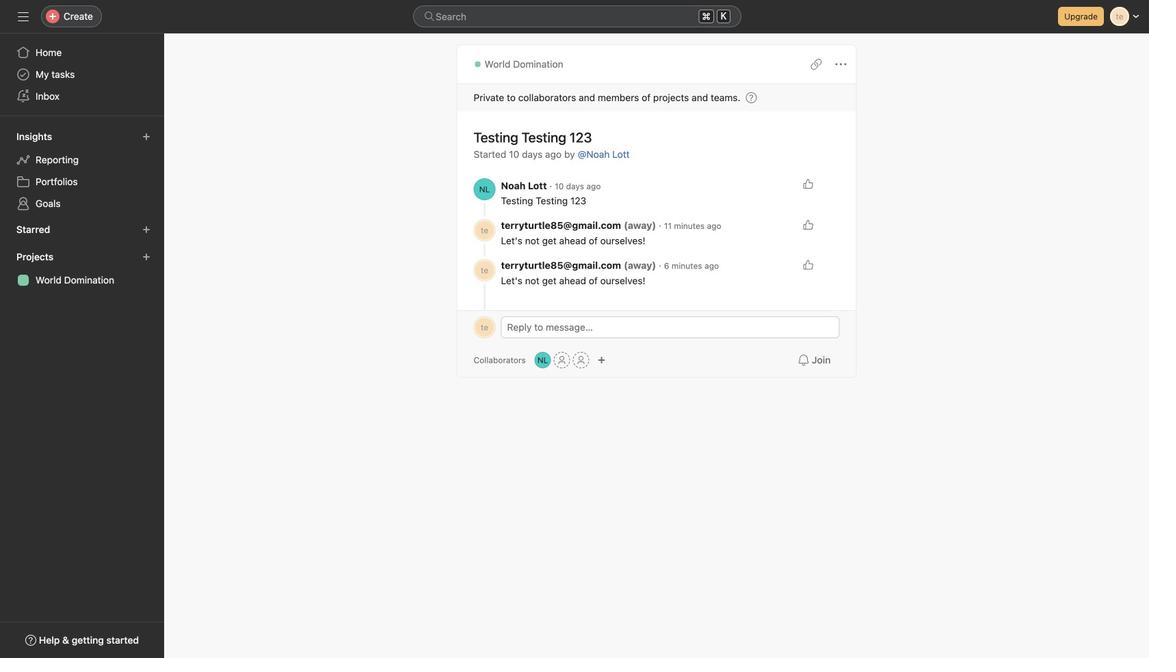Task type: locate. For each thing, give the bounding box(es) containing it.
0 vertical spatial 0 likes. click to like this message comment image
[[803, 220, 814, 231]]

0 likes. click to like this message comment image
[[803, 220, 814, 231], [803, 260, 814, 271]]

1 vertical spatial 0 likes. click to like this message comment image
[[803, 260, 814, 271]]

insights element
[[0, 125, 164, 218]]

0 likes. click to like this message comment image
[[803, 179, 814, 190]]

None field
[[413, 5, 742, 27]]

1 horizontal spatial add or remove collaborators image
[[598, 357, 606, 365]]

add or remove collaborators image
[[535, 352, 551, 369], [598, 357, 606, 365]]



Task type: describe. For each thing, give the bounding box(es) containing it.
Search tasks, projects, and more text field
[[413, 5, 742, 27]]

hide sidebar image
[[18, 11, 29, 22]]

0 horizontal spatial add or remove collaborators image
[[535, 352, 551, 369]]

add items to starred image
[[142, 226, 151, 234]]

projects element
[[0, 245, 164, 294]]

new project or portfolio image
[[142, 253, 151, 261]]

open user profile image
[[474, 179, 496, 200]]

copy link image
[[811, 59, 822, 70]]

1 0 likes. click to like this message comment image from the top
[[803, 220, 814, 231]]

new insights image
[[142, 133, 151, 141]]

global element
[[0, 34, 164, 116]]

2 0 likes. click to like this message comment image from the top
[[803, 260, 814, 271]]



Task type: vqa. For each thing, say whether or not it's contained in the screenshot.
the bottom 'COMPLETED' option
no



